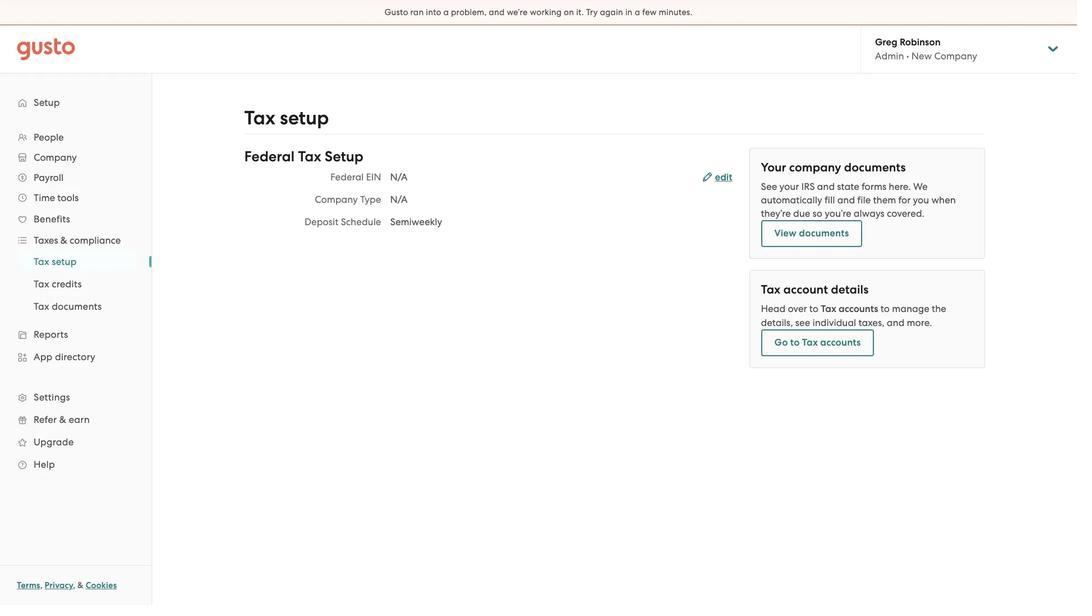 Task type: describe. For each thing, give the bounding box(es) containing it.
always
[[854, 208, 885, 219]]

tools
[[57, 192, 79, 204]]

new
[[912, 50, 932, 62]]

refer & earn link
[[11, 410, 140, 430]]

app
[[34, 352, 52, 363]]

see
[[761, 181, 777, 192]]

people
[[34, 132, 64, 143]]

head over to tax accounts
[[761, 304, 878, 315]]

to manage the details, see individual taxes, and more.
[[761, 304, 946, 329]]

into
[[426, 7, 441, 17]]

tax inside button
[[802, 337, 818, 349]]

upgrade
[[34, 437, 74, 448]]

list containing tax setup
[[0, 251, 151, 318]]

taxes,
[[859, 318, 885, 329]]

them
[[873, 195, 896, 206]]

your company documents
[[761, 160, 906, 175]]

edit
[[715, 172, 732, 183]]

documents for view documents
[[799, 228, 849, 240]]

greg robinson admin • new company
[[875, 36, 977, 62]]

deposit schedule
[[305, 217, 381, 228]]

directory
[[55, 352, 95, 363]]

tax setup inside list
[[34, 256, 77, 268]]

schedule
[[341, 217, 381, 228]]

gusto ran into a problem, and we're working on it. try again in a few minutes.
[[385, 7, 693, 17]]

upgrade link
[[11, 433, 140, 453]]

federal for federal tax setup
[[244, 148, 295, 166]]

your
[[780, 181, 799, 192]]

n/a for company type
[[390, 194, 408, 205]]

they're
[[761, 208, 791, 219]]

when
[[932, 195, 956, 206]]

due
[[793, 208, 810, 219]]

go to tax accounts
[[775, 337, 861, 349]]

cookies button
[[86, 580, 117, 593]]

your
[[761, 160, 786, 175]]

individual
[[813, 318, 856, 329]]

earn
[[69, 415, 90, 426]]

2 a from the left
[[635, 7, 640, 17]]

problem,
[[451, 7, 487, 17]]

federal tax setup
[[244, 148, 364, 166]]

benefits
[[34, 214, 70, 225]]

see
[[795, 318, 810, 329]]

view
[[775, 228, 797, 240]]

settings link
[[11, 388, 140, 408]]

& for compliance
[[60, 235, 67, 246]]

terms link
[[17, 581, 40, 591]]

we
[[913, 181, 928, 192]]

you're
[[825, 208, 851, 219]]

company for company
[[34, 152, 77, 163]]

2 , from the left
[[73, 581, 75, 591]]

setup inside gusto navigation element
[[34, 97, 60, 108]]

•
[[907, 50, 909, 62]]

here.
[[889, 181, 911, 192]]

again
[[600, 7, 623, 17]]

few
[[642, 7, 657, 17]]

details
[[831, 283, 869, 297]]

payroll button
[[11, 168, 140, 188]]

cookies
[[86, 581, 117, 591]]

to inside to manage the details, see individual taxes, and more.
[[881, 304, 890, 315]]

you
[[913, 195, 929, 206]]

company for company type
[[315, 194, 358, 205]]

to inside button
[[790, 337, 800, 349]]

federal ein
[[330, 172, 381, 183]]

1 vertical spatial setup
[[325, 148, 364, 166]]

and up fill
[[817, 181, 835, 192]]

go to tax accounts button
[[761, 330, 874, 357]]

fill
[[825, 195, 835, 206]]

help
[[34, 460, 55, 471]]

benefits link
[[11, 209, 140, 229]]

& for earn
[[59, 415, 66, 426]]

over
[[788, 304, 807, 315]]

try
[[586, 7, 598, 17]]

we're
[[507, 7, 528, 17]]

ein
[[366, 172, 381, 183]]

refer
[[34, 415, 57, 426]]

reports
[[34, 329, 68, 341]]

time tools
[[34, 192, 79, 204]]

tax setup link
[[20, 252, 140, 272]]



Task type: vqa. For each thing, say whether or not it's contained in the screenshot.
Company in the dropdown button
yes



Task type: locate. For each thing, give the bounding box(es) containing it.
,
[[40, 581, 43, 591], [73, 581, 75, 591]]

reports link
[[11, 325, 140, 345]]

company down the people
[[34, 152, 77, 163]]

and left we're
[[489, 7, 505, 17]]

edit button
[[703, 171, 732, 185]]

2 vertical spatial &
[[77, 581, 84, 591]]

n/a for federal ein
[[390, 172, 408, 183]]

2 horizontal spatial company
[[934, 50, 977, 62]]

account
[[784, 283, 828, 297]]

tax setup up federal tax setup
[[244, 107, 329, 130]]

0 vertical spatial setup
[[34, 97, 60, 108]]

list containing people
[[0, 127, 151, 476]]

time
[[34, 192, 55, 204]]

0 vertical spatial documents
[[844, 160, 906, 175]]

robinson
[[900, 36, 941, 48]]

to
[[810, 304, 819, 315], [881, 304, 890, 315], [790, 337, 800, 349]]

setup up credits
[[52, 256, 77, 268]]

and inside to manage the details, see individual taxes, and more.
[[887, 318, 905, 329]]

tax setup up tax credits
[[34, 256, 77, 268]]

irs
[[802, 181, 815, 192]]

more.
[[907, 318, 932, 329]]

privacy link
[[45, 581, 73, 591]]

deposit
[[305, 217, 338, 228]]

payroll
[[34, 172, 64, 183]]

type
[[360, 194, 381, 205]]

setup up federal ein
[[325, 148, 364, 166]]

gusto navigation element
[[0, 73, 151, 494]]

app directory
[[34, 352, 95, 363]]

n/a
[[390, 172, 408, 183], [390, 194, 408, 205]]

0 vertical spatial company
[[934, 50, 977, 62]]

, left the privacy
[[40, 581, 43, 591]]

and down manage
[[887, 318, 905, 329]]

documents up forms
[[844, 160, 906, 175]]

setup up the people
[[34, 97, 60, 108]]

to up taxes,
[[881, 304, 890, 315]]

0 horizontal spatial to
[[790, 337, 800, 349]]

1 vertical spatial n/a
[[390, 194, 408, 205]]

taxes & compliance button
[[11, 231, 140, 251]]

accounts up taxes,
[[839, 304, 878, 315]]

documents
[[844, 160, 906, 175], [799, 228, 849, 240], [52, 301, 102, 313]]

& right taxes
[[60, 235, 67, 246]]

company up deposit schedule
[[315, 194, 358, 205]]

2 horizontal spatial to
[[881, 304, 890, 315]]

taxes & compliance
[[34, 235, 121, 246]]

setup
[[280, 107, 329, 130], [52, 256, 77, 268]]

tax
[[244, 107, 275, 130], [298, 148, 321, 166], [34, 256, 49, 268], [34, 279, 49, 290], [761, 283, 781, 297], [34, 301, 49, 313], [821, 304, 837, 315], [802, 337, 818, 349]]

semiweekly
[[390, 217, 442, 228]]

app directory link
[[11, 347, 140, 367]]

covered.
[[887, 208, 925, 219]]

tax credits link
[[20, 274, 140, 295]]

forms
[[862, 181, 887, 192]]

0 horizontal spatial a
[[444, 7, 449, 17]]

1 vertical spatial documents
[[799, 228, 849, 240]]

1 n/a from the top
[[390, 172, 408, 183]]

see your irs and state forms here. we automatically fill and file them for you when they're due so you're always covered.
[[761, 181, 956, 219]]

1 vertical spatial accounts
[[820, 337, 861, 349]]

minutes.
[[659, 7, 693, 17]]

to right over
[[810, 304, 819, 315]]

federal
[[244, 148, 295, 166], [330, 172, 364, 183]]

help link
[[11, 455, 140, 475]]

0 vertical spatial tax setup
[[244, 107, 329, 130]]

manage
[[892, 304, 930, 315]]

1 vertical spatial &
[[59, 415, 66, 426]]

1 vertical spatial company
[[34, 152, 77, 163]]

documents for tax documents
[[52, 301, 102, 313]]

1 a from the left
[[444, 7, 449, 17]]

1 horizontal spatial a
[[635, 7, 640, 17]]

accounts inside 'go to tax accounts' button
[[820, 337, 861, 349]]

, left "cookies"
[[73, 581, 75, 591]]

0 horizontal spatial setup
[[34, 97, 60, 108]]

0 horizontal spatial tax setup
[[34, 256, 77, 268]]

2 n/a from the top
[[390, 194, 408, 205]]

&
[[60, 235, 67, 246], [59, 415, 66, 426], [77, 581, 84, 591]]

0 vertical spatial n/a
[[390, 172, 408, 183]]

company inside dropdown button
[[34, 152, 77, 163]]

setup up federal tax setup
[[280, 107, 329, 130]]

2 vertical spatial company
[[315, 194, 358, 205]]

1 horizontal spatial company
[[315, 194, 358, 205]]

tax credits
[[34, 279, 82, 290]]

time tools button
[[11, 188, 140, 208]]

2 vertical spatial documents
[[52, 301, 102, 313]]

1 list from the top
[[0, 127, 151, 476]]

company right the new
[[934, 50, 977, 62]]

and down the "state"
[[837, 195, 855, 206]]

0 vertical spatial setup
[[280, 107, 329, 130]]

the
[[932, 304, 946, 315]]

gusto
[[385, 7, 408, 17]]

2 list from the top
[[0, 251, 151, 318]]

automatically
[[761, 195, 822, 206]]

so
[[813, 208, 823, 219]]

0 vertical spatial &
[[60, 235, 67, 246]]

accounts
[[839, 304, 878, 315], [820, 337, 861, 349]]

admin
[[875, 50, 904, 62]]

tax account details
[[761, 283, 869, 297]]

credits
[[52, 279, 82, 290]]

terms
[[17, 581, 40, 591]]

1 horizontal spatial setup
[[325, 148, 364, 166]]

view documents link
[[761, 220, 863, 247]]

company
[[789, 160, 841, 175]]

on
[[564, 7, 574, 17]]

privacy
[[45, 581, 73, 591]]

a right into
[[444, 7, 449, 17]]

n/a right the "ein"
[[390, 172, 408, 183]]

documents down so
[[799, 228, 849, 240]]

refer & earn
[[34, 415, 90, 426]]

greg
[[875, 36, 898, 48]]

company button
[[11, 148, 140, 168]]

0 horizontal spatial setup
[[52, 256, 77, 268]]

1 vertical spatial tax setup
[[34, 256, 77, 268]]

home image
[[17, 38, 75, 60]]

tax documents
[[34, 301, 102, 313]]

company inside greg robinson admin • new company
[[934, 50, 977, 62]]

0 horizontal spatial company
[[34, 152, 77, 163]]

1 horizontal spatial tax setup
[[244, 107, 329, 130]]

in
[[625, 7, 633, 17]]

file
[[857, 195, 871, 206]]

& left "cookies"
[[77, 581, 84, 591]]

company
[[934, 50, 977, 62], [34, 152, 77, 163], [315, 194, 358, 205]]

for
[[899, 195, 911, 206]]

0 horizontal spatial federal
[[244, 148, 295, 166]]

n/a right type
[[390, 194, 408, 205]]

0 vertical spatial federal
[[244, 148, 295, 166]]

1 , from the left
[[40, 581, 43, 591]]

accounts down "individual"
[[820, 337, 861, 349]]

1 horizontal spatial ,
[[73, 581, 75, 591]]

taxes
[[34, 235, 58, 246]]

documents down tax credits link
[[52, 301, 102, 313]]

& inside dropdown button
[[60, 235, 67, 246]]

view documents
[[775, 228, 849, 240]]

and
[[489, 7, 505, 17], [817, 181, 835, 192], [837, 195, 855, 206], [887, 318, 905, 329]]

terms , privacy , & cookies
[[17, 581, 117, 591]]

tax setup
[[244, 107, 329, 130], [34, 256, 77, 268]]

0 vertical spatial accounts
[[839, 304, 878, 315]]

0 horizontal spatial ,
[[40, 581, 43, 591]]

to inside head over to tax accounts
[[810, 304, 819, 315]]

documents inside tax documents link
[[52, 301, 102, 313]]

it.
[[576, 7, 584, 17]]

compliance
[[70, 235, 121, 246]]

tax documents link
[[20, 297, 140, 317]]

documents inside view documents "link"
[[799, 228, 849, 240]]

head
[[761, 304, 786, 315]]

1 horizontal spatial federal
[[330, 172, 364, 183]]

people button
[[11, 127, 140, 148]]

a right in
[[635, 7, 640, 17]]

company type
[[315, 194, 381, 205]]

setup link
[[11, 93, 140, 113]]

ran
[[410, 7, 424, 17]]

1 vertical spatial setup
[[52, 256, 77, 268]]

to right go
[[790, 337, 800, 349]]

setup inside list
[[52, 256, 77, 268]]

state
[[837, 181, 859, 192]]

1 horizontal spatial to
[[810, 304, 819, 315]]

& left earn
[[59, 415, 66, 426]]

1 vertical spatial federal
[[330, 172, 364, 183]]

list
[[0, 127, 151, 476], [0, 251, 151, 318]]

1 horizontal spatial setup
[[280, 107, 329, 130]]

working
[[530, 7, 562, 17]]

federal for federal ein
[[330, 172, 364, 183]]



